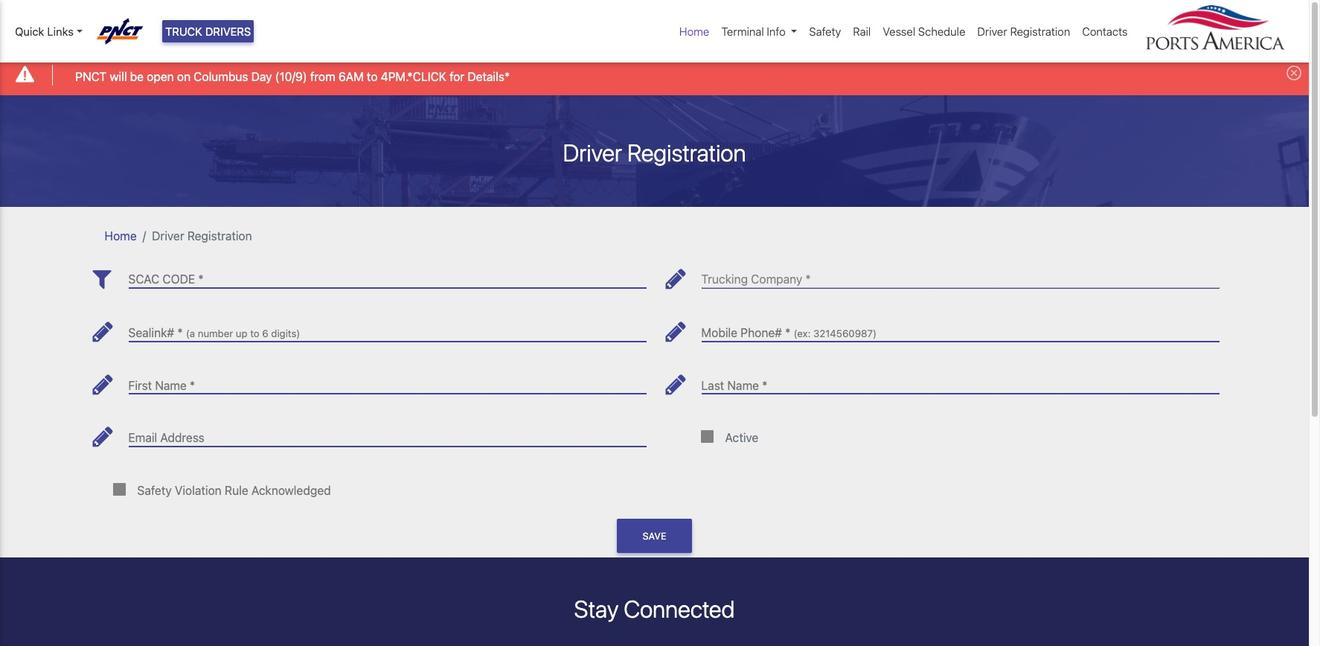 Task type: locate. For each thing, give the bounding box(es) containing it.
driver registration inside driver registration link
[[978, 25, 1071, 38]]

home
[[680, 25, 710, 38], [105, 229, 137, 242]]

home link
[[674, 17, 716, 46], [105, 229, 137, 242]]

first name *
[[128, 379, 195, 392]]

to left '6'
[[250, 328, 260, 339]]

None text field
[[128, 314, 646, 342], [702, 314, 1220, 342], [128, 314, 646, 342], [702, 314, 1220, 342]]

0 horizontal spatial safety
[[137, 484, 172, 497]]

home left terminal
[[680, 25, 710, 38]]

home link up scac
[[105, 229, 137, 242]]

safety left rail
[[809, 25, 841, 38]]

safety left the violation
[[137, 484, 172, 497]]

mobile phone# * (ex: 3214560987)
[[702, 326, 877, 339]]

SCAC CODE * search field
[[128, 261, 646, 288]]

rule
[[225, 484, 248, 497]]

* down (a
[[190, 379, 195, 392]]

* left (ex:
[[785, 326, 791, 339]]

0 horizontal spatial name
[[155, 379, 187, 392]]

acknowledged
[[251, 484, 331, 497]]

4pm.*click
[[381, 70, 447, 83]]

trucking company *
[[702, 273, 811, 286]]

safety link
[[803, 17, 847, 46]]

* right the code
[[198, 273, 204, 286]]

0 vertical spatial safety
[[809, 25, 841, 38]]

terminal info
[[722, 25, 786, 38]]

1 horizontal spatial registration
[[627, 138, 746, 166]]

0 vertical spatial to
[[367, 70, 378, 83]]

to
[[367, 70, 378, 83], [250, 328, 260, 339]]

1 vertical spatial to
[[250, 328, 260, 339]]

pnct will be open on columbus day (10/9) from 6am to 4pm.*click for details* alert
[[0, 55, 1309, 95]]

to right 6am
[[367, 70, 378, 83]]

0 vertical spatial driver
[[978, 25, 1008, 38]]

1 horizontal spatial name
[[728, 379, 759, 392]]

save button
[[617, 519, 692, 553]]

truck
[[165, 25, 202, 38]]

* right last
[[762, 379, 768, 392]]

contacts
[[1083, 25, 1128, 38]]

1 horizontal spatial to
[[367, 70, 378, 83]]

trucking
[[702, 273, 748, 286]]

save
[[643, 530, 667, 542]]

2 horizontal spatial registration
[[1010, 25, 1071, 38]]

driver registration
[[978, 25, 1071, 38], [563, 138, 746, 166], [152, 229, 252, 242]]

name right last
[[728, 379, 759, 392]]

Last Name * text field
[[702, 367, 1220, 394]]

6
[[262, 328, 269, 339]]

email
[[128, 431, 157, 445]]

digits)
[[271, 328, 300, 339]]

sealink# * (a number up to 6 digits)
[[128, 326, 300, 339]]

(a
[[186, 328, 195, 339]]

2 name from the left
[[728, 379, 759, 392]]

name
[[155, 379, 187, 392], [728, 379, 759, 392]]

* left (a
[[177, 326, 183, 339]]

columbus
[[194, 70, 248, 83]]

registration
[[1010, 25, 1071, 38], [627, 138, 746, 166], [187, 229, 252, 242]]

open
[[147, 70, 174, 83]]

1 horizontal spatial driver registration
[[563, 138, 746, 166]]

1 horizontal spatial home
[[680, 25, 710, 38]]

truck drivers link
[[162, 20, 254, 43]]

active
[[725, 431, 759, 445]]

0 vertical spatial home link
[[674, 17, 716, 46]]

3214560987)
[[814, 328, 877, 339]]

vessel
[[883, 25, 916, 38]]

0 horizontal spatial home
[[105, 229, 137, 242]]

2 vertical spatial driver
[[152, 229, 184, 242]]

0 vertical spatial driver registration
[[978, 25, 1071, 38]]

0 horizontal spatial to
[[250, 328, 260, 339]]

safety
[[809, 25, 841, 38], [137, 484, 172, 497]]

name for last
[[728, 379, 759, 392]]

rail
[[853, 25, 871, 38]]

driver
[[978, 25, 1008, 38], [563, 138, 622, 166], [152, 229, 184, 242]]

home link left terminal
[[674, 17, 716, 46]]

vessel schedule link
[[877, 17, 972, 46]]

name right first
[[155, 379, 187, 392]]

safety violation rule acknowledged
[[137, 484, 331, 497]]

sealink#
[[128, 326, 174, 339]]

1 name from the left
[[155, 379, 187, 392]]

0 horizontal spatial driver
[[152, 229, 184, 242]]

1 horizontal spatial safety
[[809, 25, 841, 38]]

stay
[[574, 595, 619, 623]]

1 vertical spatial driver registration
[[563, 138, 746, 166]]

2 horizontal spatial driver
[[978, 25, 1008, 38]]

1 vertical spatial safety
[[137, 484, 172, 497]]

be
[[130, 70, 144, 83]]

quick
[[15, 25, 44, 38]]

home up scac
[[105, 229, 137, 242]]

close image
[[1287, 66, 1302, 81]]

*
[[198, 273, 204, 286], [806, 273, 811, 286], [177, 326, 183, 339], [785, 326, 791, 339], [190, 379, 195, 392], [762, 379, 768, 392]]

company
[[751, 273, 803, 286]]

2 horizontal spatial driver registration
[[978, 25, 1071, 38]]

0 horizontal spatial home link
[[105, 229, 137, 242]]

1 vertical spatial driver
[[563, 138, 622, 166]]

2 vertical spatial driver registration
[[152, 229, 252, 242]]

connected
[[624, 595, 735, 623]]

(10/9)
[[275, 70, 307, 83]]

Email Address text field
[[128, 419, 646, 447]]

* right company
[[806, 273, 811, 286]]

0 horizontal spatial registration
[[187, 229, 252, 242]]



Task type: vqa. For each thing, say whether or not it's contained in the screenshot.
Print Chart
no



Task type: describe. For each thing, give the bounding box(es) containing it.
to inside sealink# * (a number up to 6 digits)
[[250, 328, 260, 339]]

up
[[236, 328, 248, 339]]

to inside pnct will be open on columbus day (10/9) from 6am to 4pm.*click for details* link
[[367, 70, 378, 83]]

vessel schedule
[[883, 25, 966, 38]]

code
[[163, 273, 195, 286]]

2 vertical spatial registration
[[187, 229, 252, 242]]

drivers
[[205, 25, 251, 38]]

1 vertical spatial registration
[[627, 138, 746, 166]]

scac
[[128, 273, 160, 286]]

1 vertical spatial home link
[[105, 229, 137, 242]]

stay connected
[[574, 595, 735, 623]]

phone#
[[741, 326, 782, 339]]

name for first
[[155, 379, 187, 392]]

Trucking Company * text field
[[702, 261, 1220, 288]]

1 vertical spatial home
[[105, 229, 137, 242]]

first
[[128, 379, 152, 392]]

for
[[450, 70, 465, 83]]

details*
[[468, 70, 510, 83]]

info
[[767, 25, 786, 38]]

scac code *
[[128, 273, 204, 286]]

First Name * text field
[[128, 367, 646, 394]]

* for last name *
[[762, 379, 768, 392]]

terminal
[[722, 25, 764, 38]]

will
[[110, 70, 127, 83]]

links
[[47, 25, 74, 38]]

pnct will be open on columbus day (10/9) from 6am to 4pm.*click for details*
[[75, 70, 510, 83]]

* for scac code *
[[198, 273, 204, 286]]

number
[[198, 328, 233, 339]]

quick links link
[[15, 23, 82, 40]]

mobile
[[702, 326, 738, 339]]

* for trucking company *
[[806, 273, 811, 286]]

terminal info link
[[716, 17, 803, 46]]

safety for safety
[[809, 25, 841, 38]]

(ex:
[[794, 328, 811, 339]]

schedule
[[919, 25, 966, 38]]

from
[[310, 70, 335, 83]]

violation
[[175, 484, 222, 497]]

safety for safety violation rule acknowledged
[[137, 484, 172, 497]]

quick links
[[15, 25, 74, 38]]

last name *
[[702, 379, 768, 392]]

1 horizontal spatial home link
[[674, 17, 716, 46]]

contacts link
[[1077, 17, 1134, 46]]

1 horizontal spatial driver
[[563, 138, 622, 166]]

* for mobile phone# * (ex: 3214560987)
[[785, 326, 791, 339]]

day
[[251, 70, 272, 83]]

last
[[702, 379, 724, 392]]

rail link
[[847, 17, 877, 46]]

0 horizontal spatial driver registration
[[152, 229, 252, 242]]

6am
[[339, 70, 364, 83]]

driver registration link
[[972, 17, 1077, 46]]

0 vertical spatial registration
[[1010, 25, 1071, 38]]

0 vertical spatial home
[[680, 25, 710, 38]]

* for first name *
[[190, 379, 195, 392]]

truck drivers
[[165, 25, 251, 38]]

pnct will be open on columbus day (10/9) from 6am to 4pm.*click for details* link
[[75, 67, 510, 85]]

on
[[177, 70, 191, 83]]

email address
[[128, 431, 205, 445]]

pnct
[[75, 70, 107, 83]]

address
[[160, 431, 205, 445]]



